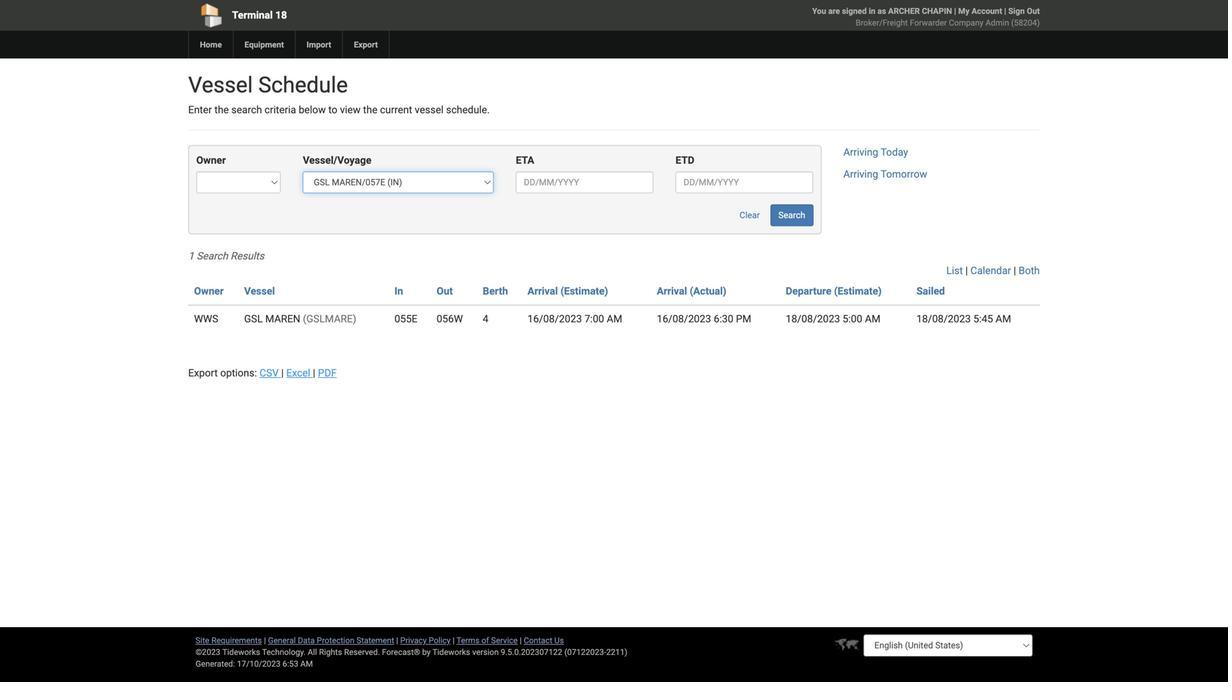 Task type: locate. For each thing, give the bounding box(es) containing it.
0 vertical spatial out
[[1027, 6, 1040, 16]]

|
[[955, 6, 957, 16], [1005, 6, 1007, 16], [966, 265, 968, 277], [1014, 265, 1017, 277], [281, 367, 284, 379], [313, 367, 316, 379], [264, 636, 266, 645], [396, 636, 398, 645], [453, 636, 455, 645], [520, 636, 522, 645]]

18/08/2023 for 18/08/2023 5:00 am
[[786, 313, 841, 325]]

vessel
[[188, 72, 253, 98], [244, 285, 275, 297]]

(estimate) up the 5:00
[[834, 285, 882, 297]]

1 arrival from the left
[[528, 285, 558, 297]]

arriving up arriving tomorrow link
[[844, 146, 879, 158]]

2 18/08/2023 from the left
[[917, 313, 971, 325]]

arrival up 16/08/2023 7:00 am on the top of the page
[[528, 285, 558, 297]]

search right 1
[[197, 250, 228, 262]]

arrival for arrival (estimate)
[[528, 285, 558, 297]]

sailed link
[[917, 285, 945, 297]]

in
[[869, 6, 876, 16]]

16/08/2023 down arrival (actual) at top
[[657, 313, 712, 325]]

1 horizontal spatial the
[[363, 104, 378, 116]]

0 vertical spatial arriving
[[844, 146, 879, 158]]

export for export options: csv | excel | pdf
[[188, 367, 218, 379]]

general
[[268, 636, 296, 645]]

departure (estimate)
[[786, 285, 882, 297]]

(07122023-
[[565, 648, 607, 657]]

0 horizontal spatial export
[[188, 367, 218, 379]]

enter
[[188, 104, 212, 116]]

home
[[200, 40, 222, 49]]

out inside you are signed in as archer chapin | my account | sign out broker/freight forwarder company admin (58204)
[[1027, 6, 1040, 16]]

calendar link
[[971, 265, 1012, 277]]

1 horizontal spatial out
[[1027, 6, 1040, 16]]

18/08/2023
[[786, 313, 841, 325], [917, 313, 971, 325]]

0 horizontal spatial out
[[437, 285, 453, 297]]

export for export
[[354, 40, 378, 49]]

1 horizontal spatial 16/08/2023
[[657, 313, 712, 325]]

chapin
[[922, 6, 953, 16]]

0 horizontal spatial arrival
[[528, 285, 558, 297]]

privacy policy link
[[400, 636, 451, 645]]

(estimate) up 16/08/2023 7:00 am on the top of the page
[[561, 285, 608, 297]]

you are signed in as archer chapin | my account | sign out broker/freight forwarder company admin (58204)
[[813, 6, 1040, 27]]

am right '5:45'
[[996, 313, 1012, 325]]

tideworks
[[433, 648, 471, 657]]

2 16/08/2023 from the left
[[657, 313, 712, 325]]

0 vertical spatial search
[[779, 210, 806, 220]]

arriving
[[844, 146, 879, 158], [844, 168, 879, 180]]

1 vertical spatial search
[[197, 250, 228, 262]]

| right csv on the bottom left of page
[[281, 367, 284, 379]]

arriving tomorrow
[[844, 168, 928, 180]]

arriving tomorrow link
[[844, 168, 928, 180]]

import
[[307, 40, 331, 49]]

arrival left (actual)
[[657, 285, 687, 297]]

1 horizontal spatial export
[[354, 40, 378, 49]]

0 vertical spatial vessel
[[188, 72, 253, 98]]

| up forecast®
[[396, 636, 398, 645]]

terminal
[[232, 9, 273, 21]]

owner down the enter
[[196, 154, 226, 166]]

9.5.0.202307122
[[501, 648, 563, 657]]

arriving today link
[[844, 146, 909, 158]]

technology.
[[262, 648, 306, 657]]

out
[[1027, 6, 1040, 16], [437, 285, 453, 297]]

16/08/2023 6:30 pm
[[657, 313, 752, 325]]

1 the from the left
[[215, 104, 229, 116]]

0 horizontal spatial the
[[215, 104, 229, 116]]

16/08/2023
[[528, 313, 582, 325], [657, 313, 712, 325]]

| left 'pdf' "link"
[[313, 367, 316, 379]]

1 18/08/2023 from the left
[[786, 313, 841, 325]]

6:30
[[714, 313, 734, 325]]

out link
[[437, 285, 453, 297]]

arrival (estimate) link
[[528, 285, 608, 297]]

general data protection statement link
[[268, 636, 394, 645]]

vessel inside vessel schedule enter the search criteria below to view the current vessel schedule.
[[188, 72, 253, 98]]

16/08/2023 down arrival (estimate) link
[[528, 313, 582, 325]]

1 (estimate) from the left
[[561, 285, 608, 297]]

site requirements link
[[196, 636, 262, 645]]

ETA text field
[[516, 171, 654, 193]]

pdf link
[[318, 367, 337, 379]]

home link
[[188, 31, 233, 59]]

16/08/2023 for 16/08/2023 6:30 pm
[[657, 313, 712, 325]]

2 (estimate) from the left
[[834, 285, 882, 297]]

search right clear
[[779, 210, 806, 220]]

service
[[491, 636, 518, 645]]

the right the enter
[[215, 104, 229, 116]]

1 vertical spatial owner
[[194, 285, 224, 297]]

arrival for arrival (actual)
[[657, 285, 687, 297]]

arrival (estimate)
[[528, 285, 608, 297]]

am right the 5:00
[[865, 313, 881, 325]]

1 vertical spatial export
[[188, 367, 218, 379]]

my
[[959, 6, 970, 16]]

1 vertical spatial vessel
[[244, 285, 275, 297]]

arriving today
[[844, 146, 909, 158]]

export down terminal 18 link
[[354, 40, 378, 49]]

2 arriving from the top
[[844, 168, 879, 180]]

out up 056w
[[437, 285, 453, 297]]

my account link
[[959, 6, 1003, 16]]

(gslmare)
[[303, 313, 356, 325]]

1 arriving from the top
[[844, 146, 879, 158]]

site
[[196, 636, 210, 645]]

1 vertical spatial out
[[437, 285, 453, 297]]

arrival (actual) link
[[657, 285, 727, 297]]

forecast®
[[382, 648, 420, 657]]

vessel up the enter
[[188, 72, 253, 98]]

departure
[[786, 285, 832, 297]]

as
[[878, 6, 887, 16]]

0 vertical spatial export
[[354, 40, 378, 49]]

4
[[483, 313, 489, 325]]

1 vertical spatial arriving
[[844, 168, 879, 180]]

in link
[[395, 285, 403, 297]]

by
[[422, 648, 431, 657]]

owner up the wws
[[194, 285, 224, 297]]

0 horizontal spatial 16/08/2023
[[528, 313, 582, 325]]

out up (58204)
[[1027, 6, 1040, 16]]

vessel up gsl
[[244, 285, 275, 297]]

are
[[829, 6, 840, 16]]

18/08/2023 5:45 am
[[917, 313, 1012, 325]]

criteria
[[265, 104, 296, 116]]

am for 18/08/2023 5:00 am
[[865, 313, 881, 325]]

1 search results list | calendar | both
[[188, 250, 1040, 277]]

(estimate)
[[561, 285, 608, 297], [834, 285, 882, 297]]

owner link
[[194, 285, 224, 297]]

departure (estimate) link
[[786, 285, 882, 297]]

am right 7:00 at top left
[[607, 313, 623, 325]]

7:00
[[585, 313, 604, 325]]

0 horizontal spatial 18/08/2023
[[786, 313, 841, 325]]

clear button
[[732, 204, 768, 226]]

arriving down arriving today
[[844, 168, 879, 180]]

export left options:
[[188, 367, 218, 379]]

search
[[779, 210, 806, 220], [197, 250, 228, 262]]

in
[[395, 285, 403, 297]]

requirements
[[212, 636, 262, 645]]

pm
[[736, 313, 752, 325]]

1 horizontal spatial (estimate)
[[834, 285, 882, 297]]

1 horizontal spatial search
[[779, 210, 806, 220]]

0 horizontal spatial (estimate)
[[561, 285, 608, 297]]

(estimate) for arrival (estimate)
[[561, 285, 608, 297]]

| up 'tideworks'
[[453, 636, 455, 645]]

schedule
[[258, 72, 348, 98]]

arriving for arriving today
[[844, 146, 879, 158]]

the right view
[[363, 104, 378, 116]]

0 horizontal spatial search
[[197, 250, 228, 262]]

18/08/2023 down 'departure'
[[786, 313, 841, 325]]

owner
[[196, 154, 226, 166], [194, 285, 224, 297]]

the
[[215, 104, 229, 116], [363, 104, 378, 116]]

2 arrival from the left
[[657, 285, 687, 297]]

18/08/2023 down sailed link on the top right of page
[[917, 313, 971, 325]]

am for 16/08/2023 7:00 am
[[607, 313, 623, 325]]

1 horizontal spatial 18/08/2023
[[917, 313, 971, 325]]

1 16/08/2023 from the left
[[528, 313, 582, 325]]

1 horizontal spatial arrival
[[657, 285, 687, 297]]

export link
[[342, 31, 389, 59]]

| left both 'link'
[[1014, 265, 1017, 277]]

am down all
[[301, 659, 313, 669]]

today
[[881, 146, 909, 158]]

both link
[[1019, 265, 1040, 277]]



Task type: vqa. For each thing, say whether or not it's contained in the screenshot.
Arrival (Actual)
yes



Task type: describe. For each thing, give the bounding box(es) containing it.
eta
[[516, 154, 535, 166]]

list link
[[947, 265, 963, 277]]

current
[[380, 104, 412, 116]]

account
[[972, 6, 1003, 16]]

forwarder
[[910, 18, 947, 27]]

| left sign
[[1005, 6, 1007, 16]]

broker/freight
[[856, 18, 908, 27]]

schedule.
[[446, 104, 490, 116]]

wws
[[194, 313, 218, 325]]

export options: csv | excel | pdf
[[188, 367, 337, 379]]

of
[[482, 636, 489, 645]]

tomorrow
[[881, 168, 928, 180]]

18
[[275, 9, 287, 21]]

terms
[[457, 636, 480, 645]]

results
[[231, 250, 264, 262]]

©2023 tideworks
[[196, 648, 260, 657]]

gsl
[[244, 313, 263, 325]]

protection
[[317, 636, 355, 645]]

17/10/2023
[[237, 659, 281, 669]]

5:00
[[843, 313, 863, 325]]

6:53
[[283, 659, 298, 669]]

arriving for arriving tomorrow
[[844, 168, 879, 180]]

vessel schedule enter the search criteria below to view the current vessel schedule.
[[188, 72, 490, 116]]

equipment link
[[233, 31, 295, 59]]

(58204)
[[1012, 18, 1040, 27]]

statement
[[357, 636, 394, 645]]

055e
[[395, 313, 418, 325]]

am for 18/08/2023 5:45 am
[[996, 313, 1012, 325]]

admin
[[986, 18, 1010, 27]]

site requirements | general data protection statement | privacy policy | terms of service | contact us ©2023 tideworks technology. all rights reserved. forecast® by tideworks version 9.5.0.202307122 (07122023-2211) generated: 17/10/2023 6:53 am
[[196, 636, 628, 669]]

excel link
[[286, 367, 313, 379]]

all
[[308, 648, 317, 657]]

both
[[1019, 265, 1040, 277]]

terms of service link
[[457, 636, 518, 645]]

us
[[555, 636, 564, 645]]

berth link
[[483, 285, 508, 297]]

18/08/2023 5:00 am
[[786, 313, 881, 325]]

2 the from the left
[[363, 104, 378, 116]]

arrival (actual)
[[657, 285, 727, 297]]

calendar
[[971, 265, 1012, 277]]

search
[[231, 104, 262, 116]]

| right list at top right
[[966, 265, 968, 277]]

| left the "my"
[[955, 6, 957, 16]]

version
[[473, 648, 499, 657]]

sign
[[1009, 6, 1025, 16]]

you
[[813, 6, 827, 16]]

search inside '1 search results list | calendar | both'
[[197, 250, 228, 262]]

company
[[949, 18, 984, 27]]

generated:
[[196, 659, 235, 669]]

1
[[188, 250, 194, 262]]

privacy
[[400, 636, 427, 645]]

sign out link
[[1009, 6, 1040, 16]]

| left general
[[264, 636, 266, 645]]

signed
[[842, 6, 867, 16]]

to
[[329, 104, 338, 116]]

(estimate) for departure (estimate)
[[834, 285, 882, 297]]

csv link
[[260, 367, 281, 379]]

vessel for vessel schedule enter the search criteria below to view the current vessel schedule.
[[188, 72, 253, 98]]

vessel/voyage
[[303, 154, 372, 166]]

vessel link
[[244, 285, 275, 297]]

data
[[298, 636, 315, 645]]

| up 9.5.0.202307122
[[520, 636, 522, 645]]

pdf
[[318, 367, 337, 379]]

policy
[[429, 636, 451, 645]]

vessel for vessel
[[244, 285, 275, 297]]

terminal 18 link
[[188, 0, 531, 31]]

ETD text field
[[676, 171, 814, 193]]

clear
[[740, 210, 760, 220]]

import link
[[295, 31, 342, 59]]

am inside site requirements | general data protection statement | privacy policy | terms of service | contact us ©2023 tideworks technology. all rights reserved. forecast® by tideworks version 9.5.0.202307122 (07122023-2211) generated: 17/10/2023 6:53 am
[[301, 659, 313, 669]]

vessel
[[415, 104, 444, 116]]

16/08/2023 for 16/08/2023 7:00 am
[[528, 313, 582, 325]]

etd
[[676, 154, 695, 166]]

berth
[[483, 285, 508, 297]]

search inside the search button
[[779, 210, 806, 220]]

contact
[[524, 636, 553, 645]]

below
[[299, 104, 326, 116]]

(actual)
[[690, 285, 727, 297]]

contact us link
[[524, 636, 564, 645]]

0 vertical spatial owner
[[196, 154, 226, 166]]

search button
[[771, 204, 814, 226]]

rights
[[319, 648, 342, 657]]

maren
[[265, 313, 301, 325]]

18/08/2023 for 18/08/2023 5:45 am
[[917, 313, 971, 325]]

terminal 18
[[232, 9, 287, 21]]

list
[[947, 265, 963, 277]]



